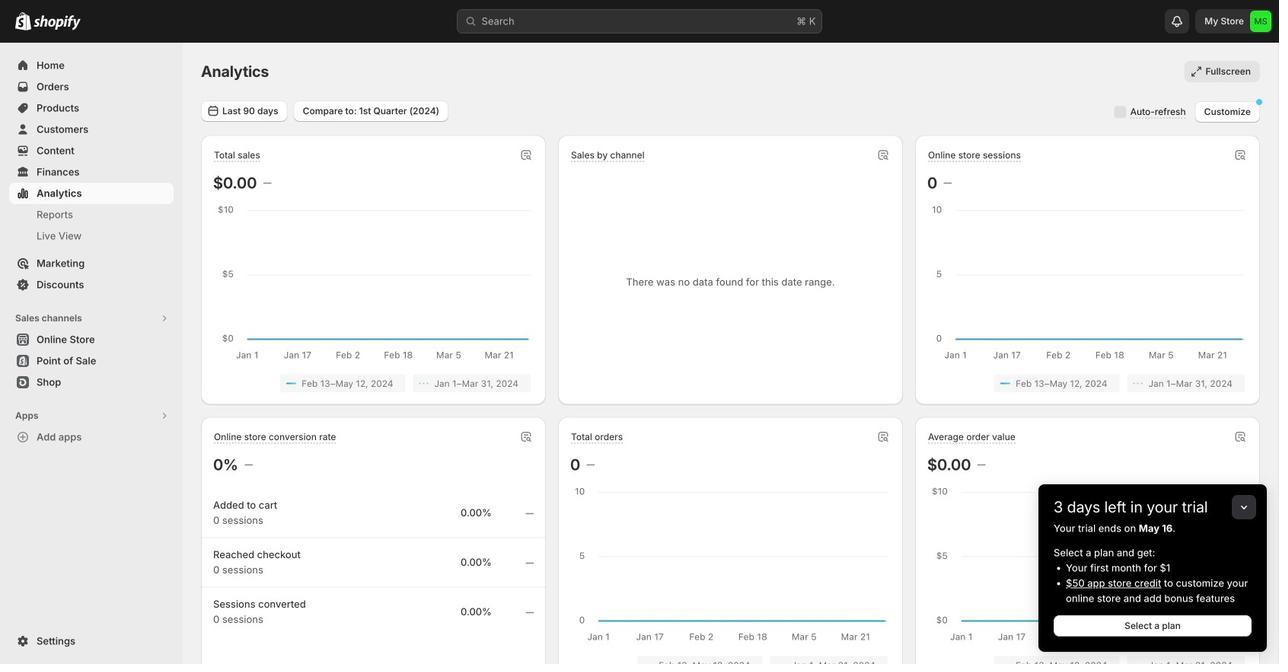 Task type: vqa. For each thing, say whether or not it's contained in the screenshot.
LIST
yes



Task type: locate. For each thing, give the bounding box(es) containing it.
list
[[216, 374, 531, 393], [931, 374, 1245, 393], [574, 656, 888, 664], [931, 656, 1245, 664]]

shopify image
[[15, 12, 31, 30]]

shopify image
[[34, 15, 81, 30]]

my store image
[[1251, 11, 1272, 32]]



